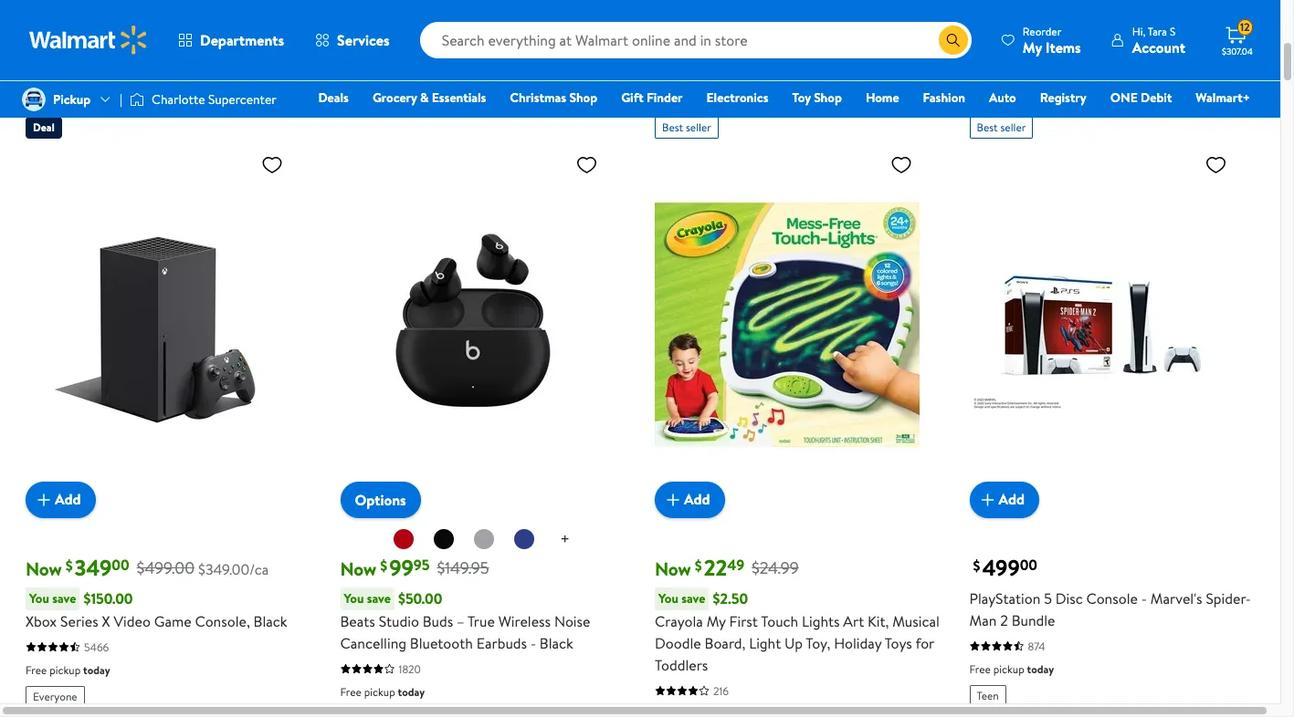 Task type: vqa. For each thing, say whether or not it's contained in the screenshot.
special offers dropdown button
no



Task type: describe. For each thing, give the bounding box(es) containing it.
black inside you save $150.00 xbox series x video game console, black
[[254, 611, 287, 632]]

essentials
[[432, 89, 486, 107]]

board,
[[705, 633, 746, 653]]

up
[[785, 633, 803, 653]]

add button for 349
[[26, 482, 96, 518]]

now $ 22 49 $24.99
[[655, 552, 799, 583]]

now for 99
[[340, 557, 377, 581]]

gift
[[621, 89, 643, 107]]

shop for toy shop
[[814, 89, 842, 107]]

auto
[[989, 89, 1016, 107]]

save inside you save $150.00 xbox series x video game console, black
[[52, 590, 76, 608]]

registry
[[1040, 89, 1086, 107]]

$ for 99
[[380, 556, 387, 576]]

best seller for 499
[[977, 119, 1026, 135]]

save for 22
[[681, 590, 705, 608]]

one
[[1110, 89, 1138, 107]]

add to favorites list, xbox series x video game console, black image
[[261, 153, 283, 176]]

services
[[337, 30, 390, 50]]

$24.99
[[752, 557, 799, 580]]

supercenter
[[208, 90, 276, 109]]

registry link
[[1032, 88, 1095, 108]]

+
[[560, 528, 570, 551]]

walmart+
[[1196, 89, 1250, 107]]

earbuds
[[476, 633, 527, 653]]

$ for 349
[[66, 556, 73, 576]]

hi,
[[1132, 23, 1145, 39]]

my inside "reorder my items"
[[1023, 37, 1042, 57]]

you for 99
[[344, 590, 364, 608]]

christmas shop
[[510, 89, 597, 107]]

services button
[[300, 18, 405, 62]]

xbox
[[26, 611, 57, 632]]

deal
[[33, 119, 55, 135]]

$150.00
[[84, 589, 133, 609]]

finder
[[647, 89, 683, 107]]

now $ 99 95 $149.95
[[340, 552, 489, 583]]

95
[[414, 555, 430, 575]]

black image
[[433, 528, 455, 550]]

pickup for 349
[[49, 663, 81, 678]]

auto link
[[981, 88, 1024, 108]]

(183)
[[69, 58, 99, 78]]

99
[[389, 552, 414, 583]]

grocery & essentials
[[372, 89, 486, 107]]

seller for 499
[[1000, 119, 1026, 135]]

2 horizontal spatial free pickup today
[[969, 662, 1054, 677]]

00 inside now $ 349 00 $499.00 $349.00/ca
[[112, 555, 129, 575]]

deals link
[[310, 88, 357, 108]]

seller for $24.99
[[686, 119, 711, 135]]

game
[[154, 611, 191, 632]]

art
[[843, 611, 864, 632]]

one debit link
[[1102, 88, 1180, 108]]

deals for deals (183)
[[22, 54, 66, 79]]

you save $2.50 crayola my first touch lights art kit, musical doodle board, light up toy, holiday toys for toddlers
[[655, 589, 940, 675]]

disc
[[1055, 589, 1083, 609]]

departments
[[200, 30, 284, 50]]

12
[[1240, 19, 1250, 35]]

playstation 5 disc console - marvel's spider- man 2 bundle
[[969, 589, 1251, 631]]

00 inside "$ 499 00"
[[1020, 555, 1037, 575]]

add to favorites list, beats studio buds – true wireless noise cancelling bluetooth earbuds - black image
[[576, 153, 598, 176]]

electronics
[[706, 89, 768, 107]]

3 add from the left
[[999, 490, 1025, 510]]

musical
[[892, 611, 940, 632]]

gift finder link
[[613, 88, 691, 108]]

charlotte
[[152, 90, 205, 109]]

toys
[[885, 633, 912, 653]]

2 horizontal spatial today
[[1027, 662, 1054, 677]]

ocean blue image
[[514, 528, 535, 550]]

reorder my items
[[1023, 23, 1081, 57]]

now $ 349 00 $499.00 $349.00/ca
[[26, 552, 269, 583]]

|
[[120, 90, 122, 109]]

2
[[1000, 611, 1008, 631]]

toy,
[[806, 633, 830, 653]]

s
[[1170, 23, 1176, 39]]

spider-
[[1206, 589, 1251, 609]]

gift finder
[[621, 89, 683, 107]]

Search search field
[[420, 22, 972, 58]]

account
[[1132, 37, 1185, 57]]

add to favorites list, crayola my first touch lights art kit, musical doodle board, light up toy, holiday toys for toddlers image
[[890, 153, 912, 176]]

Walmart Site-Wide search field
[[420, 22, 972, 58]]

one debit
[[1110, 89, 1172, 107]]

$349.00/ca
[[198, 559, 269, 580]]

grocery
[[372, 89, 417, 107]]

series
[[60, 611, 98, 632]]

- inside playstation 5 disc console - marvel's spider- man 2 bundle
[[1141, 589, 1147, 609]]

$ 499 00
[[973, 552, 1037, 583]]

walmart+ link
[[1188, 88, 1258, 108]]

best for 499
[[977, 119, 998, 135]]

beats
[[340, 611, 375, 632]]

debit
[[1141, 89, 1172, 107]]

deals (183)
[[22, 54, 99, 79]]

reorder
[[1023, 23, 1061, 39]]

&
[[420, 89, 429, 107]]

add for 22
[[684, 490, 710, 510]]



Task type: locate. For each thing, give the bounding box(es) containing it.
my
[[1023, 37, 1042, 57], [706, 611, 726, 632]]

holiday
[[834, 633, 882, 653]]

fashion link
[[915, 88, 974, 108]]

best seller down finder
[[662, 119, 711, 135]]

pickup
[[53, 90, 91, 109]]

price
[[22, 93, 54, 113]]

black right console, at the bottom of the page
[[254, 611, 287, 632]]

0 horizontal spatial black
[[254, 611, 287, 632]]

for
[[915, 633, 934, 653]]

free up everyone
[[26, 663, 47, 678]]

pickup up teen
[[993, 662, 1024, 677]]

beats red image
[[393, 528, 415, 550]]

1 vertical spatial my
[[706, 611, 726, 632]]

free up teen
[[969, 662, 991, 677]]

toy shop link
[[784, 88, 850, 108]]

$307.04
[[1222, 45, 1253, 58]]

hi, tara s account
[[1132, 23, 1185, 57]]

0 horizontal spatial pickup
[[49, 663, 81, 678]]

free pickup today for 99
[[340, 685, 425, 700]]

christmas
[[510, 89, 566, 107]]

0 vertical spatial -
[[1141, 589, 1147, 609]]

save up "series"
[[52, 590, 76, 608]]

2 horizontal spatial add
[[999, 490, 1025, 510]]

cancelling
[[340, 633, 406, 653]]

electronics link
[[698, 88, 777, 108]]

moon gray image
[[473, 528, 495, 550]]

0 horizontal spatial best
[[662, 119, 683, 135]]

add for 349
[[55, 490, 81, 510]]

$ left 99
[[380, 556, 387, 576]]

1 horizontal spatial pickup
[[364, 685, 395, 700]]

touch
[[761, 611, 798, 632]]

walmart image
[[29, 26, 148, 55]]

free for 349
[[26, 663, 47, 678]]

shop right toy
[[814, 89, 842, 107]]

0 horizontal spatial today
[[83, 663, 110, 678]]

today down the 1820
[[398, 685, 425, 700]]

3 now from the left
[[655, 557, 691, 581]]

man
[[969, 611, 997, 631]]

add up 22
[[684, 490, 710, 510]]

home
[[866, 89, 899, 107]]

free down cancelling
[[340, 685, 361, 700]]

today for 99
[[398, 685, 425, 700]]

shop for christmas shop
[[569, 89, 597, 107]]

beats studio buds – true wireless noise cancelling bluetooth earbuds - black image
[[340, 146, 605, 504]]

save inside the you save $50.00 beats studio buds – true wireless noise cancelling bluetooth earbuds - black
[[367, 590, 391, 608]]

now for 22
[[655, 557, 691, 581]]

charlotte supercenter
[[152, 90, 276, 109]]

2 00 from the left
[[1020, 555, 1037, 575]]

1 horizontal spatial best
[[977, 119, 998, 135]]

00 up the $150.00
[[112, 555, 129, 575]]

1 add to cart image from the left
[[33, 489, 55, 511]]

1 horizontal spatial you
[[344, 590, 364, 608]]

$ left 22
[[695, 556, 702, 576]]

doodle
[[655, 633, 701, 653]]

add up "$ 499 00"
[[999, 490, 1025, 510]]

you up xbox
[[29, 590, 49, 608]]

console
[[1086, 589, 1138, 609]]

playstation
[[969, 589, 1040, 609]]

crayola
[[655, 611, 703, 632]]

you
[[29, 590, 49, 608], [344, 590, 364, 608], [658, 590, 678, 608]]

console,
[[195, 611, 250, 632]]

wireless
[[498, 611, 551, 632]]

black down noise
[[540, 633, 573, 653]]

1 horizontal spatial best seller
[[977, 119, 1026, 135]]

 image
[[22, 88, 46, 111]]

- down wireless
[[530, 633, 536, 653]]

add to cart image for 22
[[662, 489, 684, 511]]

2 add button from the left
[[655, 482, 725, 518]]

today
[[1027, 662, 1054, 677], [83, 663, 110, 678], [398, 685, 425, 700]]

+ button
[[546, 526, 585, 555]]

add to cart image for 349
[[33, 489, 55, 511]]

save for 99
[[367, 590, 391, 608]]

today for 349
[[83, 663, 110, 678]]

0 horizontal spatial save
[[52, 590, 76, 608]]

2 best from the left
[[977, 119, 998, 135]]

1 horizontal spatial shop
[[814, 89, 842, 107]]

2 you from the left
[[344, 590, 364, 608]]

save
[[52, 590, 76, 608], [367, 590, 391, 608], [681, 590, 705, 608]]

free pickup today down 874
[[969, 662, 1054, 677]]

shop inside toy shop link
[[814, 89, 842, 107]]

2 best seller from the left
[[977, 119, 1026, 135]]

noise
[[554, 611, 590, 632]]

search icon image
[[946, 33, 961, 47]]

216
[[713, 684, 729, 699]]

shop right 'christmas'
[[569, 89, 597, 107]]

black
[[254, 611, 287, 632], [540, 633, 573, 653]]

1 horizontal spatial free
[[340, 685, 361, 700]]

1 horizontal spatial add button
[[655, 482, 725, 518]]

deals
[[22, 54, 66, 79], [318, 89, 349, 107]]

2 horizontal spatial free
[[969, 662, 991, 677]]

tara
[[1148, 23, 1167, 39]]

0 vertical spatial black
[[254, 611, 287, 632]]

1 shop from the left
[[569, 89, 597, 107]]

best seller down the auto
[[977, 119, 1026, 135]]

fashion
[[923, 89, 965, 107]]

best down the auto
[[977, 119, 998, 135]]

now inside now $ 349 00 $499.00 $349.00/ca
[[26, 557, 62, 581]]

my up board,
[[706, 611, 726, 632]]

$2.50
[[713, 589, 748, 609]]

1 $ from the left
[[66, 556, 73, 576]]

departments button
[[163, 18, 300, 62]]

2 horizontal spatial you
[[658, 590, 678, 608]]

shop inside christmas shop link
[[569, 89, 597, 107]]

1 horizontal spatial black
[[540, 633, 573, 653]]

0 horizontal spatial add to cart image
[[33, 489, 55, 511]]

4 $ from the left
[[973, 556, 980, 576]]

1 vertical spatial -
[[530, 633, 536, 653]]

you up beats
[[344, 590, 364, 608]]

-
[[1141, 589, 1147, 609], [530, 633, 536, 653]]

1 add button from the left
[[26, 482, 96, 518]]

price when purchased online
[[22, 93, 202, 113]]

0 horizontal spatial seller
[[686, 119, 711, 135]]

3 $ from the left
[[695, 556, 702, 576]]

pickup for 99
[[364, 685, 395, 700]]

toy
[[792, 89, 811, 107]]

christmas shop link
[[502, 88, 606, 108]]

1 now from the left
[[26, 557, 62, 581]]

2 horizontal spatial pickup
[[993, 662, 1024, 677]]

1 seller from the left
[[686, 119, 711, 135]]

best down finder
[[662, 119, 683, 135]]

you inside you save $150.00 xbox series x video game console, black
[[29, 590, 49, 608]]

2 add to cart image from the left
[[662, 489, 684, 511]]

2 horizontal spatial save
[[681, 590, 705, 608]]

1 horizontal spatial seller
[[1000, 119, 1026, 135]]

1 horizontal spatial deals
[[318, 89, 349, 107]]

–
[[457, 611, 464, 632]]

add button up 22
[[655, 482, 725, 518]]

free for 99
[[340, 685, 361, 700]]

1 you from the left
[[29, 590, 49, 608]]

free pickup today
[[969, 662, 1054, 677], [26, 663, 110, 678], [340, 685, 425, 700]]

0 horizontal spatial -
[[530, 633, 536, 653]]

1 horizontal spatial my
[[1023, 37, 1042, 57]]

first
[[729, 611, 758, 632]]

now for 349
[[26, 557, 62, 581]]

1 best from the left
[[662, 119, 683, 135]]

1 vertical spatial deals
[[318, 89, 349, 107]]

2 shop from the left
[[814, 89, 842, 107]]

1 horizontal spatial add to cart image
[[662, 489, 684, 511]]

now inside now $ 22 49 $24.99
[[655, 557, 691, 581]]

2 seller from the left
[[1000, 119, 1026, 135]]

free pickup today up everyone
[[26, 663, 110, 678]]

add button
[[26, 482, 96, 518], [655, 482, 725, 518], [969, 482, 1039, 518]]

you save $50.00 beats studio buds – true wireless noise cancelling bluetooth earbuds - black
[[340, 589, 590, 653]]

today down 874
[[1027, 662, 1054, 677]]

purchased
[[95, 93, 160, 113]]

874
[[1028, 639, 1045, 654]]

1 horizontal spatial save
[[367, 590, 391, 608]]

349
[[75, 552, 112, 583]]

best seller for $24.99
[[662, 119, 711, 135]]

playstation 5 disc console - marvel's spider-man 2 bundle image
[[969, 146, 1234, 504]]

you inside you save $2.50 crayola my first touch lights art kit, musical doodle board, light up toy, holiday toys for toddlers
[[658, 590, 678, 608]]

$ left 349
[[66, 556, 73, 576]]

toy shop
[[792, 89, 842, 107]]

lights
[[802, 611, 840, 632]]

free pickup today down the 1820
[[340, 685, 425, 700]]

499
[[982, 552, 1020, 583]]

best for $24.99
[[662, 119, 683, 135]]

add up 349
[[55, 490, 81, 510]]

$ for 22
[[695, 556, 702, 576]]

marvel's
[[1150, 589, 1202, 609]]

0 vertical spatial my
[[1023, 37, 1042, 57]]

3 you from the left
[[658, 590, 678, 608]]

2 now from the left
[[340, 557, 377, 581]]

2 save from the left
[[367, 590, 391, 608]]

today down 5466
[[83, 663, 110, 678]]

now left 99
[[340, 557, 377, 581]]

$ inside "$ 499 00"
[[973, 556, 980, 576]]

0 horizontal spatial add
[[55, 490, 81, 510]]

deals up price
[[22, 54, 66, 79]]

seller down electronics link
[[686, 119, 711, 135]]

black inside the you save $50.00 beats studio buds – true wireless noise cancelling bluetooth earbuds - black
[[540, 633, 573, 653]]

2 horizontal spatial now
[[655, 557, 691, 581]]

$ left the 499
[[973, 556, 980, 576]]

1 horizontal spatial -
[[1141, 589, 1147, 609]]

teen
[[977, 688, 999, 704]]

2 horizontal spatial add button
[[969, 482, 1039, 518]]

22
[[704, 552, 727, 583]]

1 horizontal spatial today
[[398, 685, 425, 700]]

shop
[[569, 89, 597, 107], [814, 89, 842, 107]]

xbox series x video game console, black image
[[26, 146, 290, 504]]

crayola my first touch lights art kit, musical doodle board, light up toy, holiday toys for toddlers image
[[655, 146, 920, 504]]

$ inside now $ 349 00 $499.00 $349.00/ca
[[66, 556, 73, 576]]

options link
[[340, 482, 421, 518]]

grocery & essentials link
[[364, 88, 494, 108]]

you inside the you save $50.00 beats studio buds – true wireless noise cancelling bluetooth earbuds - black
[[344, 590, 364, 608]]

now left 22
[[655, 557, 691, 581]]

00 up playstation
[[1020, 555, 1037, 575]]

you up crayola
[[658, 590, 678, 608]]

add to cart image
[[977, 489, 999, 511]]

- inside the you save $50.00 beats studio buds – true wireless noise cancelling bluetooth earbuds - black
[[530, 633, 536, 653]]

now left 349
[[26, 557, 62, 581]]

seller
[[686, 119, 711, 135], [1000, 119, 1026, 135]]

3 save from the left
[[681, 590, 705, 608]]

0 vertical spatial deals
[[22, 54, 66, 79]]

0 horizontal spatial now
[[26, 557, 62, 581]]

$
[[66, 556, 73, 576], [380, 556, 387, 576], [695, 556, 702, 576], [973, 556, 980, 576]]

1 horizontal spatial add
[[684, 490, 710, 510]]

pickup up everyone
[[49, 663, 81, 678]]

everyone
[[33, 689, 77, 705]]

1 horizontal spatial now
[[340, 557, 377, 581]]

now inside the now $ 99 95 $149.95
[[340, 557, 377, 581]]

0 horizontal spatial shop
[[569, 89, 597, 107]]

0 horizontal spatial add button
[[26, 482, 96, 518]]

light
[[749, 633, 781, 653]]

now
[[26, 557, 62, 581], [340, 557, 377, 581], [655, 557, 691, 581]]

1 00 from the left
[[112, 555, 129, 575]]

1 best seller from the left
[[662, 119, 711, 135]]

legal information image
[[209, 96, 224, 110]]

0 horizontal spatial 00
[[112, 555, 129, 575]]

toddlers
[[655, 655, 708, 675]]

0 horizontal spatial you
[[29, 590, 49, 608]]

my inside you save $2.50 crayola my first touch lights art kit, musical doodle board, light up toy, holiday toys for toddlers
[[706, 611, 726, 632]]

x
[[102, 611, 110, 632]]

1820
[[399, 662, 421, 677]]

0 horizontal spatial my
[[706, 611, 726, 632]]

add button for 22
[[655, 482, 725, 518]]

1 add from the left
[[55, 490, 81, 510]]

1 horizontal spatial 00
[[1020, 555, 1037, 575]]

3 add button from the left
[[969, 482, 1039, 518]]

save inside you save $2.50 crayola my first touch lights art kit, musical doodle board, light up toy, holiday toys for toddlers
[[681, 590, 705, 608]]

you save $150.00 xbox series x video game console, black
[[26, 589, 287, 632]]

 image
[[130, 90, 144, 109]]

seller down the auto
[[1000, 119, 1026, 135]]

add button up "$ 499 00"
[[969, 482, 1039, 518]]

bluetooth
[[410, 633, 473, 653]]

my left items
[[1023, 37, 1042, 57]]

items
[[1046, 37, 1081, 57]]

0 horizontal spatial best seller
[[662, 119, 711, 135]]

1 horizontal spatial free pickup today
[[340, 685, 425, 700]]

add to cart image
[[33, 489, 55, 511], [662, 489, 684, 511]]

pickup
[[993, 662, 1024, 677], [49, 663, 81, 678], [364, 685, 395, 700]]

free pickup today for 349
[[26, 663, 110, 678]]

save up crayola
[[681, 590, 705, 608]]

add to favorites list, playstation 5 disc console - marvel's spider-man 2 bundle image
[[1205, 153, 1227, 176]]

00
[[112, 555, 129, 575], [1020, 555, 1037, 575]]

$ inside now $ 22 49 $24.99
[[695, 556, 702, 576]]

$149.95
[[437, 557, 489, 580]]

add button up 349
[[26, 482, 96, 518]]

pickup down cancelling
[[364, 685, 395, 700]]

best seller
[[662, 119, 711, 135], [977, 119, 1026, 135]]

0 horizontal spatial free
[[26, 663, 47, 678]]

1 vertical spatial black
[[540, 633, 573, 653]]

save up the studio
[[367, 590, 391, 608]]

deals down services popup button
[[318, 89, 349, 107]]

$ inside the now $ 99 95 $149.95
[[380, 556, 387, 576]]

you for 22
[[658, 590, 678, 608]]

deals for deals
[[318, 89, 349, 107]]

0 horizontal spatial free pickup today
[[26, 663, 110, 678]]

1 save from the left
[[52, 590, 76, 608]]

2 $ from the left
[[380, 556, 387, 576]]

49
[[727, 555, 744, 575]]

0 horizontal spatial deals
[[22, 54, 66, 79]]

2 add from the left
[[684, 490, 710, 510]]

- right console
[[1141, 589, 1147, 609]]

studio
[[379, 611, 419, 632]]



